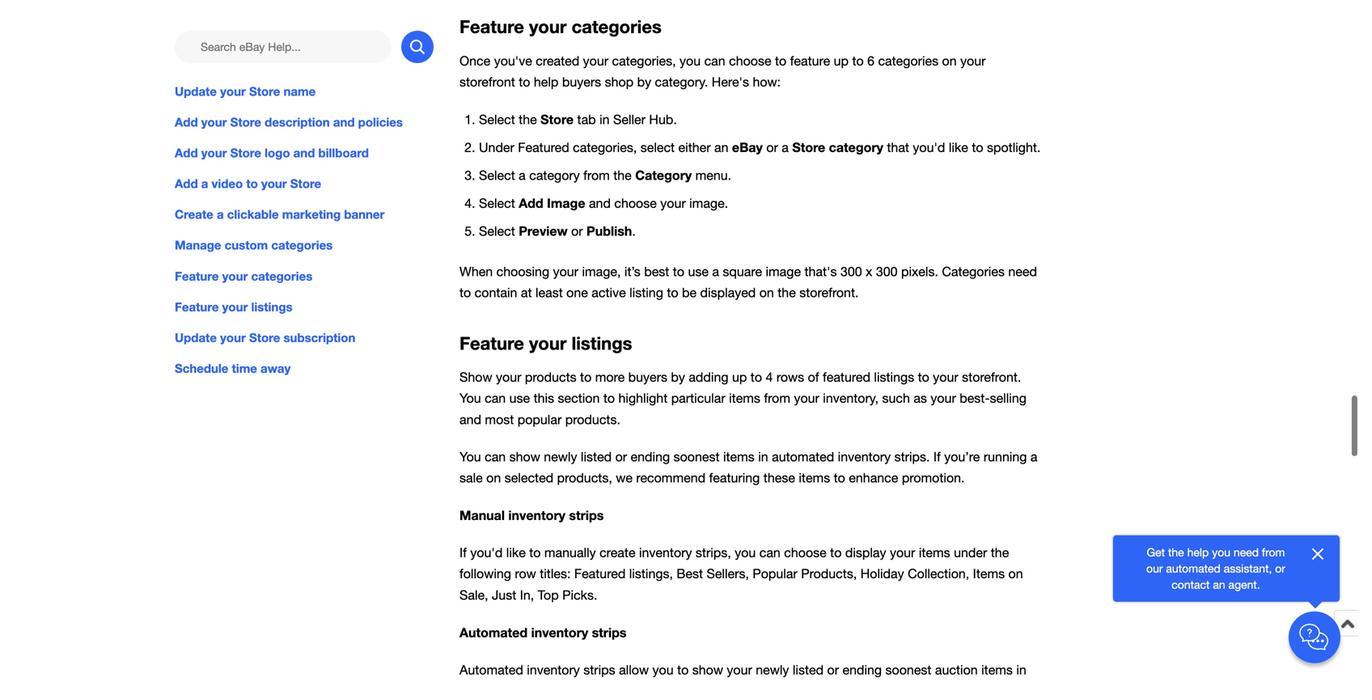 Task type: locate. For each thing, give the bounding box(es) containing it.
listings up more
[[572, 332, 632, 354]]

on inside "when choosing your image, it's best to use a square image that's 300 x 300 pixels. categories need to contain at least one active listing to be displayed on the storefront."
[[760, 285, 774, 300]]

you've
[[494, 53, 532, 68]]

1 horizontal spatial soonest
[[886, 663, 932, 678]]

automated inside automated inventory strips allow you to show your newly listed or ending soonest auction items in featured item strips without having to manually curate them. when you choose automated inventor
[[460, 663, 523, 678]]

products.
[[565, 412, 621, 427]]

the up items
[[991, 545, 1009, 560]]

1 horizontal spatial listed
[[793, 663, 824, 678]]

help
[[534, 75, 559, 89], [1188, 546, 1209, 559]]

0 vertical spatial by
[[637, 75, 651, 89]]

on inside you can show newly listed or ending soonest items in automated inventory strips. if you're running a sale on selected products, we recommend featuring these items to enhance promotion.
[[486, 470, 501, 485]]

1 vertical spatial from
[[764, 391, 791, 406]]

0 vertical spatial use
[[688, 264, 709, 279]]

a left video
[[201, 177, 208, 191]]

0 horizontal spatial if
[[460, 545, 467, 560]]

that's
[[805, 264, 837, 279]]

automated down auction
[[917, 684, 980, 685]]

the
[[519, 112, 537, 127], [614, 168, 632, 183], [778, 285, 796, 300], [991, 545, 1009, 560], [1168, 546, 1184, 559]]

1 horizontal spatial 300
[[876, 264, 898, 279]]

it's
[[625, 264, 641, 279]]

to inside you can show newly listed or ending soonest items in automated inventory strips. if you're running a sale on selected products, we recommend featuring these items to enhance promotion.
[[834, 470, 846, 485]]

select the store tab in seller hub.
[[479, 112, 677, 127]]

0 vertical spatial newly
[[544, 449, 577, 464]]

0 vertical spatial from
[[584, 168, 610, 183]]

1 horizontal spatial featured
[[574, 567, 626, 582]]

automated inventory strips
[[460, 625, 627, 640]]

you inside show your products to more buyers by adding up to 4 rows of featured listings to your storefront. you can use this section to highlight particular items from your inventory, such as your best-selling and most popular products.
[[460, 391, 481, 406]]

at
[[521, 285, 532, 300]]

inventory inside automated inventory strips allow you to show your newly listed or ending soonest auction items in featured item strips without having to manually curate them. when you choose automated inventor
[[527, 663, 580, 678]]

0 horizontal spatial storefront.
[[800, 285, 859, 300]]

featuring
[[709, 470, 760, 485]]

1 horizontal spatial when
[[810, 684, 843, 685]]

newly inside automated inventory strips allow you to show your newly listed or ending soonest auction items in featured item strips without having to manually curate them. when you choose automated inventor
[[756, 663, 789, 678]]

0 horizontal spatial help
[[534, 75, 559, 89]]

show up selected
[[510, 449, 540, 464]]

up
[[834, 53, 849, 68], [732, 370, 747, 385]]

a inside you can show newly listed or ending soonest items in automated inventory strips. if you're running a sale on selected products, we recommend featuring these items to enhance promotion.
[[1031, 449, 1038, 464]]

listings,
[[629, 567, 673, 582]]

1 horizontal spatial automated
[[917, 684, 980, 685]]

inventory up item
[[527, 663, 580, 678]]

categories, inside under featured categories, select either an ebay or a store category that you'd like to spotlight.
[[573, 140, 637, 155]]

2 horizontal spatial automated
[[1166, 562, 1221, 575]]

0 vertical spatial automated
[[460, 625, 528, 640]]

you'd
[[913, 140, 945, 155], [470, 545, 503, 560]]

up left 6
[[834, 53, 849, 68]]

or inside you can show newly listed or ending soonest items in automated inventory strips. if you're running a sale on selected products, we recommend featuring these items to enhance promotion.
[[615, 449, 627, 464]]

category up image
[[529, 168, 580, 183]]

help inside once you've created your categories, you can choose to feature up to 6 categories on your storefront to help buyers shop by category. here's how:
[[534, 75, 559, 89]]

automated
[[460, 625, 528, 640], [460, 663, 523, 678]]

soonest
[[674, 449, 720, 464], [886, 663, 932, 678]]

2 vertical spatial listings
[[874, 370, 915, 385]]

buyers
[[562, 75, 601, 89], [628, 370, 668, 385]]

to down more
[[604, 391, 615, 406]]

add inside 'link'
[[175, 115, 198, 130]]

when
[[460, 264, 493, 279], [810, 684, 843, 685]]

feature your categories up created
[[460, 16, 662, 37]]

1 vertical spatial ending
[[843, 663, 882, 678]]

categories
[[572, 16, 662, 37], [878, 53, 939, 68], [271, 238, 333, 253], [251, 269, 313, 283]]

the up the "select add image and choose your image."
[[614, 168, 632, 183]]

0 horizontal spatial in
[[600, 112, 610, 127]]

show
[[460, 370, 492, 385]]

1 vertical spatial manually
[[678, 684, 730, 685]]

1 vertical spatial by
[[671, 370, 685, 385]]

when choosing your image, it's best to use a square image that's 300 x 300 pixels. categories need to contain at least one active listing to be displayed on the storefront.
[[460, 264, 1037, 300]]

auction
[[935, 663, 978, 678]]

you up the sale
[[460, 449, 481, 464]]

1 horizontal spatial feature your listings
[[460, 332, 632, 354]]

in up these
[[758, 449, 768, 464]]

300 left x
[[841, 264, 862, 279]]

use up be
[[688, 264, 709, 279]]

select add image and choose your image.
[[479, 196, 728, 211]]

0 horizontal spatial featured
[[460, 684, 507, 685]]

1 vertical spatial feature your listings
[[460, 332, 632, 354]]

buyers down created
[[562, 75, 601, 89]]

0 vertical spatial need
[[1009, 264, 1037, 279]]

1 vertical spatial buyers
[[628, 370, 668, 385]]

create a clickable marketing banner
[[175, 207, 385, 222]]

1 horizontal spatial up
[[834, 53, 849, 68]]

allow
[[619, 663, 649, 678]]

1 vertical spatial soonest
[[886, 663, 932, 678]]

featured
[[518, 140, 569, 155], [574, 567, 626, 582]]

0 horizontal spatial show
[[510, 449, 540, 464]]

select a category from the category menu.
[[479, 168, 732, 183]]

1 horizontal spatial use
[[688, 264, 709, 279]]

an inside under featured categories, select either an ebay or a store category that you'd like to spotlight.
[[715, 140, 729, 155]]

0 vertical spatial show
[[510, 449, 540, 464]]

up left 4
[[732, 370, 747, 385]]

categories right 6
[[878, 53, 939, 68]]

best-
[[960, 391, 990, 406]]

categories, up shop
[[612, 53, 676, 68]]

manually up "titles:" in the left of the page
[[545, 545, 596, 560]]

0 vertical spatial an
[[715, 140, 729, 155]]

to
[[775, 53, 787, 68], [852, 53, 864, 68], [519, 75, 530, 89], [972, 140, 984, 155], [246, 177, 258, 191], [673, 264, 685, 279], [460, 285, 471, 300], [667, 285, 679, 300], [580, 370, 592, 385], [751, 370, 762, 385], [918, 370, 930, 385], [604, 391, 615, 406], [834, 470, 846, 485], [529, 545, 541, 560], [830, 545, 842, 560], [677, 663, 689, 678], [663, 684, 674, 685]]

automated for automated inventory strips allow you to show your newly listed or ending soonest auction items in featured item strips without having to manually curate them. when you choose automated inventor
[[460, 663, 523, 678]]

0 horizontal spatial soonest
[[674, 449, 720, 464]]

listings up the update your store subscription
[[251, 300, 293, 314]]

listed up products,
[[581, 449, 612, 464]]

you'd up following
[[470, 545, 503, 560]]

create
[[175, 207, 213, 222]]

strips
[[569, 508, 604, 523], [592, 625, 627, 640], [584, 663, 616, 678], [539, 684, 571, 685]]

on right 6
[[942, 53, 957, 68]]

inventory for automated inventory strips allow you to show your newly listed or ending soonest auction items in featured item strips without having to manually curate them. when you choose automated inventor
[[527, 663, 580, 678]]

the inside select a category from the category menu.
[[614, 168, 632, 183]]

and left most
[[460, 412, 481, 427]]

you'd inside if you'd like to manually create inventory strips, you can choose to display your items under the following row titles: featured listings, best sellers, popular products, holiday collection, items on sale, just in, top picks.
[[470, 545, 503, 560]]

by up "particular"
[[671, 370, 685, 385]]

2 vertical spatial in
[[1017, 663, 1027, 678]]

selected
[[505, 470, 554, 485]]

1 vertical spatial if
[[460, 545, 467, 560]]

best
[[677, 567, 703, 582]]

a right running
[[1031, 449, 1038, 464]]

and inside the "select add image and choose your image."
[[589, 196, 611, 211]]

select
[[479, 112, 515, 127], [479, 168, 515, 183], [479, 196, 515, 211], [479, 224, 515, 239]]

2 vertical spatial from
[[1262, 546, 1285, 559]]

help inside get the help you need from our automated assistant, or contact an agent.
[[1188, 546, 1209, 559]]

0 vertical spatial you'd
[[913, 140, 945, 155]]

show right allow at the bottom left of the page
[[692, 663, 723, 678]]

to left spotlight.
[[972, 140, 984, 155]]

strips down products,
[[569, 508, 604, 523]]

update your store name
[[175, 84, 316, 99]]

if up following
[[460, 545, 467, 560]]

can inside show your products to more buyers by adding up to 4 rows of featured listings to your storefront. you can use this section to highlight particular items from your inventory, such as your best-selling and most popular products.
[[485, 391, 506, 406]]

running
[[984, 449, 1027, 464]]

buyers inside once you've created your categories, you can choose to feature up to 6 categories on your storefront to help buyers shop by category. here's how:
[[562, 75, 601, 89]]

categories,
[[612, 53, 676, 68], [573, 140, 637, 155]]

select for a
[[479, 168, 515, 183]]

an left ebay
[[715, 140, 729, 155]]

1 vertical spatial help
[[1188, 546, 1209, 559]]

created
[[536, 53, 580, 68]]

you inside you can show newly listed or ending soonest items in automated inventory strips. if you're running a sale on selected products, we recommend featuring these items to enhance promotion.
[[460, 449, 481, 464]]

contain
[[475, 285, 517, 300]]

1 automated from the top
[[460, 625, 528, 640]]

here's
[[712, 75, 749, 89]]

inventory for automated inventory strips
[[531, 625, 588, 640]]

or inside the select preview or publish .
[[571, 224, 583, 239]]

select inside select the store tab in seller hub.
[[479, 112, 515, 127]]

1 vertical spatial newly
[[756, 663, 789, 678]]

0 horizontal spatial by
[[637, 75, 651, 89]]

0 vertical spatial when
[[460, 264, 493, 279]]

storefront. inside "when choosing your image, it's best to use a square image that's 300 x 300 pixels. categories need to contain at least one active listing to be displayed on the storefront."
[[800, 285, 859, 300]]

0 horizontal spatial an
[[715, 140, 729, 155]]

storefront.
[[800, 285, 859, 300], [962, 370, 1022, 385]]

feature your categories down custom
[[175, 269, 313, 283]]

strips for manual inventory strips
[[569, 508, 604, 523]]

an left agent.
[[1213, 578, 1226, 592]]

buyers up highlight
[[628, 370, 668, 385]]

6
[[868, 53, 875, 68]]

menu.
[[696, 168, 732, 183]]

can up popular
[[760, 545, 781, 560]]

2 vertical spatial automated
[[917, 684, 980, 685]]

inventory inside if you'd like to manually create inventory strips, you can choose to display your items under the following row titles: featured listings, best sellers, popular products, holiday collection, items on sale, just in, top picks.
[[639, 545, 692, 560]]

store left tab
[[541, 112, 574, 127]]

need
[[1009, 264, 1037, 279], [1234, 546, 1259, 559]]

from down 4
[[764, 391, 791, 406]]

1 horizontal spatial ending
[[843, 663, 882, 678]]

a inside under featured categories, select either an ebay or a store category that you'd like to spotlight.
[[782, 140, 789, 155]]

manage custom categories link
[[175, 236, 434, 254]]

you inside if you'd like to manually create inventory strips, you can choose to display your items under the following row titles: featured listings, best sellers, popular products, holiday collection, items on sale, just in, top picks.
[[735, 545, 756, 560]]

automated up item
[[460, 663, 523, 678]]

use left the this
[[510, 391, 530, 406]]

can inside if you'd like to manually create inventory strips, you can choose to display your items under the following row titles: featured listings, best sellers, popular products, holiday collection, items on sale, just in, top picks.
[[760, 545, 781, 560]]

the left tab
[[519, 112, 537, 127]]

be
[[682, 285, 697, 300]]

automated inside automated inventory strips allow you to show your newly listed or ending soonest auction items in featured item strips without having to manually curate them. when you choose automated inventor
[[917, 684, 980, 685]]

featured inside if you'd like to manually create inventory strips, you can choose to display your items under the following row titles: featured listings, best sellers, popular products, holiday collection, items on sale, just in, top picks.
[[574, 567, 626, 582]]

you inside once you've created your categories, you can choose to feature up to 6 categories on your storefront to help buyers shop by category. here's how:
[[680, 53, 701, 68]]

automated up these
[[772, 449, 834, 464]]

0 horizontal spatial like
[[506, 545, 526, 560]]

0 horizontal spatial newly
[[544, 449, 577, 464]]

need right categories
[[1009, 264, 1037, 279]]

can up most
[[485, 391, 506, 406]]

inventory up listings,
[[639, 545, 692, 560]]

2 horizontal spatial from
[[1262, 546, 1285, 559]]

listings up "such"
[[874, 370, 915, 385]]

1 vertical spatial categories,
[[573, 140, 637, 155]]

storefront. down that's
[[800, 285, 859, 300]]

in inside automated inventory strips allow you to show your newly listed or ending soonest auction items in featured item strips without having to manually curate them. when you choose automated inventor
[[1017, 663, 1027, 678]]

0 vertical spatial listed
[[581, 449, 612, 464]]

displayed
[[700, 285, 756, 300]]

2 horizontal spatial in
[[1017, 663, 1027, 678]]

1 vertical spatial use
[[510, 391, 530, 406]]

billboard
[[318, 146, 369, 160]]

0 vertical spatial up
[[834, 53, 849, 68]]

1 horizontal spatial storefront.
[[962, 370, 1022, 385]]

1 you from the top
[[460, 391, 481, 406]]

the inside "when choosing your image, it's best to use a square image that's 300 x 300 pixels. categories need to contain at least one active listing to be displayed on the storefront."
[[778, 285, 796, 300]]

2 horizontal spatial listings
[[874, 370, 915, 385]]

sellers,
[[707, 567, 749, 582]]

featured left item
[[460, 684, 507, 685]]

add for add a video to your store
[[175, 177, 198, 191]]

if
[[934, 449, 941, 464], [460, 545, 467, 560]]

create a clickable marketing banner link
[[175, 206, 434, 224]]

you
[[680, 53, 701, 68], [735, 545, 756, 560], [1212, 546, 1231, 559], [653, 663, 674, 678], [847, 684, 868, 685]]

if you'd like to manually create inventory strips, you can choose to display your items under the following row titles: featured listings, best sellers, popular products, holiday collection, items on sale, just in, top picks.
[[460, 545, 1023, 603]]

to up the section
[[580, 370, 592, 385]]

add a video to your store
[[175, 177, 321, 191]]

0 horizontal spatial manually
[[545, 545, 596, 560]]

show
[[510, 449, 540, 464], [692, 663, 723, 678]]

1 vertical spatial automated
[[1166, 562, 1221, 575]]

automated inside you can show newly listed or ending soonest items in automated inventory strips. if you're running a sale on selected products, we recommend featuring these items to enhance promotion.
[[772, 449, 834, 464]]

active
[[592, 285, 626, 300]]

0 vertical spatial feature your categories
[[460, 16, 662, 37]]

the down image
[[778, 285, 796, 300]]

0 vertical spatial like
[[949, 140, 969, 155]]

featured
[[823, 370, 871, 385], [460, 684, 507, 685]]

categories inside once you've created your categories, you can choose to feature up to 6 categories on your storefront to help buyers shop by category. here's how:
[[878, 53, 939, 68]]

adding
[[689, 370, 729, 385]]

1 horizontal spatial need
[[1234, 546, 1259, 559]]

your
[[529, 16, 567, 37], [583, 53, 609, 68], [961, 53, 986, 68], [201, 115, 227, 130], [201, 146, 227, 160], [261, 177, 287, 191], [661, 196, 686, 211], [553, 264, 579, 279], [222, 269, 248, 283], [222, 300, 248, 314], [220, 330, 246, 345], [529, 332, 567, 354], [496, 370, 521, 385], [933, 370, 959, 385], [794, 391, 820, 406], [931, 391, 956, 406], [890, 545, 916, 560], [727, 663, 752, 678]]

your inside automated inventory strips allow you to show your newly listed or ending soonest auction items in featured item strips without having to manually curate them. when you choose automated inventor
[[727, 663, 752, 678]]

feature your listings
[[175, 300, 293, 314], [460, 332, 632, 354]]

300 right x
[[876, 264, 898, 279]]

4 select from the top
[[479, 224, 515, 239]]

a right create on the top of the page
[[217, 207, 224, 222]]

0 horizontal spatial from
[[584, 168, 610, 183]]

1 vertical spatial you'd
[[470, 545, 503, 560]]

0 horizontal spatial buyers
[[562, 75, 601, 89]]

0 vertical spatial in
[[600, 112, 610, 127]]

video
[[212, 177, 243, 191]]

popular
[[753, 567, 798, 582]]

help up contact
[[1188, 546, 1209, 559]]

2 select from the top
[[479, 168, 515, 183]]

away
[[261, 361, 291, 376]]

strips for automated inventory strips
[[592, 625, 627, 640]]

like left spotlight.
[[949, 140, 969, 155]]

4
[[766, 370, 773, 385]]

can
[[704, 53, 726, 68], [485, 391, 506, 406], [485, 449, 506, 464], [760, 545, 781, 560]]

can up here's at the top
[[704, 53, 726, 68]]

select inside the "select add image and choose your image."
[[479, 196, 515, 211]]

like inside under featured categories, select either an ebay or a store category that you'd like to spotlight.
[[949, 140, 969, 155]]

2 you from the top
[[460, 449, 481, 464]]

feature your listings up the update your store subscription
[[175, 300, 293, 314]]

2 automated from the top
[[460, 663, 523, 678]]

0 horizontal spatial featured
[[518, 140, 569, 155]]

0 horizontal spatial feature your categories
[[175, 269, 313, 283]]

use
[[688, 264, 709, 279], [510, 391, 530, 406]]

by right shop
[[637, 75, 651, 89]]

0 horizontal spatial need
[[1009, 264, 1037, 279]]

automated for automated inventory strips
[[460, 625, 528, 640]]

from up the "select add image and choose your image."
[[584, 168, 610, 183]]

in inside you can show newly listed or ending soonest items in automated inventory strips. if you're running a sale on selected products, we recommend featuring these items to enhance promotion.
[[758, 449, 768, 464]]

strips up without at bottom
[[584, 663, 616, 678]]

0 horizontal spatial up
[[732, 370, 747, 385]]

store down add your store logo and billboard link
[[290, 177, 321, 191]]

ending inside automated inventory strips allow you to show your newly listed or ending soonest auction items in featured item strips without having to manually curate them. when you choose automated inventor
[[843, 663, 882, 678]]

image.
[[690, 196, 728, 211]]

a
[[782, 140, 789, 155], [519, 168, 526, 183], [201, 177, 208, 191], [217, 207, 224, 222], [712, 264, 719, 279], [1031, 449, 1038, 464]]

subscription
[[284, 330, 356, 345]]

featured inside automated inventory strips allow you to show your newly listed or ending soonest auction items in featured item strips without having to manually curate them. when you choose automated inventor
[[460, 684, 507, 685]]

up inside once you've created your categories, you can choose to feature up to 6 categories on your storefront to help buyers shop by category. here's how:
[[834, 53, 849, 68]]

store inside 'link'
[[230, 115, 261, 130]]

popular
[[518, 412, 562, 427]]

0 vertical spatial automated
[[772, 449, 834, 464]]

0 horizontal spatial automated
[[772, 449, 834, 464]]

you up "having"
[[653, 663, 674, 678]]

if inside if you'd like to manually create inventory strips, you can choose to display your items under the following row titles: featured listings, best sellers, popular products, holiday collection, items on sale, just in, top picks.
[[460, 545, 467, 560]]

1 vertical spatial listings
[[572, 332, 632, 354]]

categories up shop
[[572, 16, 662, 37]]

get the help you need from our automated assistant, or contact an agent. tooltip
[[1139, 545, 1293, 593]]

like inside if you'd like to manually create inventory strips, you can choose to display your items under the following row titles: featured listings, best sellers, popular products, holiday collection, items on sale, just in, top picks.
[[506, 545, 526, 560]]

1 select from the top
[[479, 112, 515, 127]]

listed inside you can show newly listed or ending soonest items in automated inventory strips. if you're running a sale on selected products, we recommend featuring these items to enhance promotion.
[[581, 449, 612, 464]]

newly
[[544, 449, 577, 464], [756, 663, 789, 678]]

strips up allow at the bottom left of the page
[[592, 625, 627, 640]]

listed up them.
[[793, 663, 824, 678]]

select for preview
[[479, 224, 515, 239]]

you right them.
[[847, 684, 868, 685]]

1 horizontal spatial from
[[764, 391, 791, 406]]

can inside you can show newly listed or ending soonest items in automated inventory strips. if you're running a sale on selected products, we recommend featuring these items to enhance promotion.
[[485, 449, 506, 464]]

you down show on the left bottom of page
[[460, 391, 481, 406]]

select inside select a category from the category menu.
[[479, 168, 515, 183]]

storefront. up "selling"
[[962, 370, 1022, 385]]

1 horizontal spatial if
[[934, 449, 941, 464]]

category inside select a category from the category menu.
[[529, 168, 580, 183]]

inventory inside you can show newly listed or ending soonest items in automated inventory strips. if you're running a sale on selected products, we recommend featuring these items to enhance promotion.
[[838, 449, 891, 464]]

storefront
[[460, 75, 515, 89]]

1 horizontal spatial an
[[1213, 578, 1226, 592]]

featured down create
[[574, 567, 626, 582]]

newly up them.
[[756, 663, 789, 678]]

need inside get the help you need from our automated assistant, or contact an agent.
[[1234, 546, 1259, 559]]

add for add your store description and policies
[[175, 115, 198, 130]]

0 horizontal spatial listed
[[581, 449, 612, 464]]

a inside create a clickable marketing banner link
[[217, 207, 224, 222]]

1 vertical spatial listed
[[793, 663, 824, 678]]

1 vertical spatial you
[[460, 449, 481, 464]]

1 vertical spatial automated
[[460, 663, 523, 678]]

category left that at the top right of the page
[[829, 140, 884, 155]]

schedule
[[175, 361, 229, 376]]

0 vertical spatial manually
[[545, 545, 596, 560]]

inventory down selected
[[509, 508, 566, 523]]

use inside show your products to more buyers by adding up to 4 rows of featured listings to your storefront. you can use this section to highlight particular items from your inventory, such as your best-selling and most popular products.
[[510, 391, 530, 406]]

0 vertical spatial help
[[534, 75, 559, 89]]

1 horizontal spatial you'd
[[913, 140, 945, 155]]

store right ebay
[[792, 140, 826, 155]]

select
[[641, 140, 675, 155]]

a up preview
[[519, 168, 526, 183]]

under featured categories, select either an ebay or a store category that you'd like to spotlight.
[[479, 140, 1041, 155]]

category
[[829, 140, 884, 155], [529, 168, 580, 183]]

or inside get the help you need from our automated assistant, or contact an agent.
[[1276, 562, 1286, 575]]

if up the promotion.
[[934, 449, 941, 464]]

manually inside automated inventory strips allow you to show your newly listed or ending soonest auction items in featured item strips without having to manually curate them. when you choose automated inventor
[[678, 684, 730, 685]]

0 vertical spatial storefront.
[[800, 285, 859, 300]]

name
[[284, 84, 316, 99]]

select for the
[[479, 112, 515, 127]]

store down update your store name
[[230, 115, 261, 130]]

policies
[[358, 115, 403, 130]]

and right logo
[[293, 146, 315, 160]]

0 horizontal spatial ending
[[631, 449, 670, 464]]

how:
[[753, 75, 781, 89]]

1 vertical spatial like
[[506, 545, 526, 560]]

you up category.
[[680, 53, 701, 68]]

1 horizontal spatial show
[[692, 663, 723, 678]]

you up assistant,
[[1212, 546, 1231, 559]]

1 vertical spatial need
[[1234, 546, 1259, 559]]

0 horizontal spatial 300
[[841, 264, 862, 279]]

0 vertical spatial if
[[934, 449, 941, 464]]

automated
[[772, 449, 834, 464], [1166, 562, 1221, 575], [917, 684, 980, 685]]

select inside the select preview or publish .
[[479, 224, 515, 239]]

categories, inside once you've created your categories, you can choose to feature up to 6 categories on your storefront to help buyers shop by category. here's how:
[[612, 53, 676, 68]]

to left 6
[[852, 53, 864, 68]]

and
[[333, 115, 355, 130], [293, 146, 315, 160], [589, 196, 611, 211], [460, 412, 481, 427]]

0 vertical spatial you
[[460, 391, 481, 406]]

strips for automated inventory strips allow you to show your newly listed or ending soonest auction items in featured item strips without having to manually curate them. when you choose automated inventor
[[584, 663, 616, 678]]

categories inside 'link'
[[271, 238, 333, 253]]

choose inside automated inventory strips allow you to show your newly listed or ending soonest auction items in featured item strips without having to manually curate them. when you choose automated inventor
[[871, 684, 914, 685]]

0 vertical spatial listings
[[251, 300, 293, 314]]

items up "collection,"
[[919, 545, 951, 560]]

0 vertical spatial soonest
[[674, 449, 720, 464]]

0 horizontal spatial use
[[510, 391, 530, 406]]

1 vertical spatial feature your categories
[[175, 269, 313, 283]]

and down select a category from the category menu.
[[589, 196, 611, 211]]

0 vertical spatial categories,
[[612, 53, 676, 68]]

1 horizontal spatial help
[[1188, 546, 1209, 559]]

1 horizontal spatial category
[[829, 140, 884, 155]]

3 select from the top
[[479, 196, 515, 211]]

1 horizontal spatial manually
[[678, 684, 730, 685]]

storefront. inside show your products to more buyers by adding up to 4 rows of featured listings to your storefront. you can use this section to highlight particular items from your inventory, such as your best-selling and most popular products.
[[962, 370, 1022, 385]]

1 vertical spatial up
[[732, 370, 747, 385]]

automated up contact
[[1166, 562, 1221, 575]]

0 vertical spatial ending
[[631, 449, 670, 464]]



Task type: describe. For each thing, give the bounding box(es) containing it.
get the help you need from our automated assistant, or contact an agent.
[[1147, 546, 1286, 592]]

2 300 from the left
[[876, 264, 898, 279]]

we
[[616, 470, 633, 485]]

add your store description and policies
[[175, 115, 403, 130]]

ending inside you can show newly listed or ending soonest items in automated inventory strips. if you're running a sale on selected products, we recommend featuring these items to enhance promotion.
[[631, 449, 670, 464]]

buyers inside show your products to more buyers by adding up to 4 rows of featured listings to your storefront. you can use this section to highlight particular items from your inventory, such as your best-selling and most popular products.
[[628, 370, 668, 385]]

store up away
[[249, 330, 280, 345]]

update your
[[175, 84, 246, 99]]

contact
[[1172, 578, 1210, 592]]

items inside automated inventory strips allow you to show your newly listed or ending soonest auction items in featured item strips without having to manually curate them. when you choose automated inventor
[[982, 663, 1013, 678]]

the inside if you'd like to manually create inventory strips, you can choose to display your items under the following row titles: featured listings, best sellers, popular products, holiday collection, items on sale, just in, top picks.
[[991, 545, 1009, 560]]

store up add a video to your store at the top
[[230, 146, 261, 160]]

your inside "when choosing your image, it's best to use a square image that's 300 x 300 pixels. categories need to contain at least one active listing to be displayed on the storefront."
[[553, 264, 579, 279]]

a inside add a video to your store link
[[201, 177, 208, 191]]

square
[[723, 264, 762, 279]]

choose inside once you've created your categories, you can choose to feature up to 6 categories on your storefront to help buyers shop by category. here's how:
[[729, 53, 772, 68]]

need inside "when choosing your image, it's best to use a square image that's 300 x 300 pixels. categories need to contain at least one active listing to be displayed on the storefront."
[[1009, 264, 1037, 279]]

add your store logo and billboard
[[175, 146, 369, 160]]

that
[[887, 140, 910, 155]]

this
[[534, 391, 554, 406]]

update your store name link
[[175, 83, 434, 100]]

to up products,
[[830, 545, 842, 560]]

in inside select the store tab in seller hub.
[[600, 112, 610, 127]]

on inside if you'd like to manually create inventory strips, you can choose to display your items under the following row titles: featured listings, best sellers, popular products, holiday collection, items on sale, just in, top picks.
[[1009, 567, 1023, 582]]

under
[[954, 545, 987, 560]]

seller
[[613, 112, 646, 127]]

item
[[511, 684, 536, 685]]

collection,
[[908, 567, 970, 582]]

feature up show on the left bottom of page
[[460, 332, 524, 354]]

items right these
[[799, 470, 830, 485]]

soonest inside you can show newly listed or ending soonest items in automated inventory strips. if you're running a sale on selected products, we recommend featuring these items to enhance promotion.
[[674, 449, 720, 464]]

having
[[621, 684, 659, 685]]

to inside under featured categories, select either an ebay or a store category that you'd like to spotlight.
[[972, 140, 984, 155]]

when inside "when choosing your image, it's best to use a square image that's 300 x 300 pixels. categories need to contain at least one active listing to be displayed on the storefront."
[[460, 264, 493, 279]]

enhance
[[849, 470, 899, 485]]

.
[[632, 224, 636, 239]]

automated inside get the help you need from our automated assistant, or contact an agent.
[[1166, 562, 1221, 575]]

0 horizontal spatial feature your listings
[[175, 300, 293, 314]]

feature your categories inside feature your categories link
[[175, 269, 313, 283]]

store left name
[[249, 84, 280, 99]]

select for add
[[479, 196, 515, 211]]

feature
[[790, 53, 830, 68]]

or inside under featured categories, select either an ebay or a store category that you'd like to spotlight.
[[767, 140, 778, 155]]

to up the row
[[529, 545, 541, 560]]

logo
[[265, 146, 290, 160]]

manage
[[175, 238, 221, 253]]

your inside if you'd like to manually create inventory strips, you can choose to display your items under the following row titles: featured listings, best sellers, popular products, holiday collection, items on sale, just in, top picks.
[[890, 545, 916, 560]]

category.
[[655, 75, 708, 89]]

a inside "when choosing your image, it's best to use a square image that's 300 x 300 pixels. categories need to contain at least one active listing to be displayed on the storefront."
[[712, 264, 719, 279]]

Search eBay Help... text field
[[175, 31, 392, 63]]

sale
[[460, 470, 483, 485]]

your inside 'link'
[[201, 115, 227, 130]]

manual
[[460, 508, 505, 523]]

show inside you can show newly listed or ending soonest items in automated inventory strips. if you're running a sale on selected products, we recommend featuring these items to enhance promotion.
[[510, 449, 540, 464]]

add for add your store logo and billboard
[[175, 146, 198, 160]]

products,
[[557, 470, 612, 485]]

up inside show your products to more buyers by adding up to 4 rows of featured listings to your storefront. you can use this section to highlight particular items from your inventory, such as your best-selling and most popular products.
[[732, 370, 747, 385]]

top
[[538, 588, 559, 603]]

listed inside automated inventory strips allow you to show your newly listed or ending soonest auction items in featured item strips without having to manually curate them. when you choose automated inventor
[[793, 663, 824, 678]]

if inside you can show newly listed or ending soonest items in automated inventory strips. if you're running a sale on selected products, we recommend featuring these items to enhance promotion.
[[934, 449, 941, 464]]

manually inside if you'd like to manually create inventory strips, you can choose to display your items under the following row titles: featured listings, best sellers, popular products, holiday collection, items on sale, just in, top picks.
[[545, 545, 596, 560]]

banner
[[344, 207, 385, 222]]

to up as
[[918, 370, 930, 385]]

strips.
[[895, 449, 930, 464]]

from inside select a category from the category menu.
[[584, 168, 610, 183]]

to right allow at the bottom left of the page
[[677, 663, 689, 678]]

ebay
[[732, 140, 763, 155]]

picks.
[[563, 588, 598, 603]]

listings inside show your products to more buyers by adding up to 4 rows of featured listings to your storefront. you can use this section to highlight particular items from your inventory, such as your best-selling and most popular products.
[[874, 370, 915, 385]]

add your store logo and billboard link
[[175, 144, 434, 162]]

marketing
[[282, 207, 341, 222]]

agent.
[[1229, 578, 1261, 592]]

to right video
[[246, 177, 258, 191]]

feature up update
[[175, 300, 219, 314]]

custom
[[225, 238, 268, 253]]

schedule time away link
[[175, 360, 434, 377]]

show inside automated inventory strips allow you to show your newly listed or ending soonest auction items in featured item strips without having to manually curate them. when you choose automated inventor
[[692, 663, 723, 678]]

can inside once you've created your categories, you can choose to feature up to 6 categories on your storefront to help buyers shop by category. here's how:
[[704, 53, 726, 68]]

from inside get the help you need from our automated assistant, or contact an agent.
[[1262, 546, 1285, 559]]

to up how:
[[775, 53, 787, 68]]

promotion.
[[902, 470, 965, 485]]

newly inside you can show newly listed or ending soonest items in automated inventory strips. if you're running a sale on selected products, we recommend featuring these items to enhance promotion.
[[544, 449, 577, 464]]

clickable
[[227, 207, 279, 222]]

such
[[882, 391, 910, 406]]

1 horizontal spatial feature your categories
[[460, 16, 662, 37]]

these
[[764, 470, 795, 485]]

either
[[679, 140, 711, 155]]

selling
[[990, 391, 1027, 406]]

an inside get the help you need from our automated assistant, or contact an agent.
[[1213, 578, 1226, 592]]

the inside get the help you need from our automated assistant, or contact an agent.
[[1168, 546, 1184, 559]]

feature up once
[[460, 16, 524, 37]]

description
[[265, 115, 330, 130]]

your inside the "select add image and choose your image."
[[661, 196, 686, 211]]

0 vertical spatial category
[[829, 140, 884, 155]]

categories down 'manage custom categories' 'link'
[[251, 269, 313, 283]]

to right "having"
[[663, 684, 674, 685]]

curate
[[733, 684, 770, 685]]

particular
[[671, 391, 726, 406]]

you're
[[945, 449, 980, 464]]

items
[[973, 567, 1005, 582]]

x
[[866, 264, 873, 279]]

when inside automated inventory strips allow you to show your newly listed or ending soonest auction items in featured item strips without having to manually curate them. when you choose automated inventor
[[810, 684, 843, 685]]

items inside if you'd like to manually create inventory strips, you can choose to display your items under the following row titles: featured listings, best sellers, popular products, holiday collection, items on sale, just in, top picks.
[[919, 545, 951, 560]]

recommend
[[636, 470, 706, 485]]

to down you've
[[519, 75, 530, 89]]

use inside "when choosing your image, it's best to use a square image that's 300 x 300 pixels. categories need to contain at least one active listing to be displayed on the storefront."
[[688, 264, 709, 279]]

0 horizontal spatial listings
[[251, 300, 293, 314]]

to left contain
[[460, 285, 471, 300]]

or inside automated inventory strips allow you to show your newly listed or ending soonest auction items in featured item strips without having to manually curate them. when you choose automated inventor
[[827, 663, 839, 678]]

a inside select a category from the category menu.
[[519, 168, 526, 183]]

feature down manage
[[175, 269, 219, 283]]

manage custom categories
[[175, 238, 333, 253]]

holiday
[[861, 567, 904, 582]]

items up featuring
[[723, 449, 755, 464]]

one
[[567, 285, 588, 300]]

you'd inside under featured categories, select either an ebay or a store category that you'd like to spotlight.
[[913, 140, 945, 155]]

of
[[808, 370, 819, 385]]

strips right item
[[539, 684, 571, 685]]

inventory,
[[823, 391, 879, 406]]

by inside once you've created your categories, you can choose to feature up to 6 categories on your storefront to help buyers shop by category. here's how:
[[637, 75, 651, 89]]

once
[[460, 53, 491, 68]]

feature your listings link
[[175, 298, 434, 316]]

manual inventory strips
[[460, 508, 604, 523]]

spotlight.
[[987, 140, 1041, 155]]

inventory for manual inventory strips
[[509, 508, 566, 523]]

from inside show your products to more buyers by adding up to 4 rows of featured listings to your storefront. you can use this section to highlight particular items from your inventory, such as your best-selling and most popular products.
[[764, 391, 791, 406]]

you inside get the help you need from our automated assistant, or contact an agent.
[[1212, 546, 1231, 559]]

1 300 from the left
[[841, 264, 862, 279]]

choose inside if you'd like to manually create inventory strips, you can choose to display your items under the following row titles: featured listings, best sellers, popular products, holiday collection, items on sale, just in, top picks.
[[784, 545, 827, 560]]

to right best
[[673, 264, 685, 279]]

more
[[595, 370, 625, 385]]

in,
[[520, 588, 534, 603]]

soonest inside automated inventory strips allow you to show your newly listed or ending soonest auction items in featured item strips without having to manually curate them. when you choose automated inventor
[[886, 663, 932, 678]]

rows
[[777, 370, 804, 385]]

preview
[[519, 223, 568, 239]]

by inside show your products to more buyers by adding up to 4 rows of featured listings to your storefront. you can use this section to highlight particular items from your inventory, such as your best-selling and most popular products.
[[671, 370, 685, 385]]

on inside once you've created your categories, you can choose to feature up to 6 categories on your storefront to help buyers shop by category. here's how:
[[942, 53, 957, 68]]

select preview or publish .
[[479, 223, 636, 239]]

tab
[[577, 112, 596, 127]]

create
[[600, 545, 636, 560]]

image
[[547, 196, 585, 211]]

featured inside under featured categories, select either an ebay or a store category that you'd like to spotlight.
[[518, 140, 569, 155]]

featured inside show your products to more buyers by adding up to 4 rows of featured listings to your storefront. you can use this section to highlight particular items from your inventory, such as your best-selling and most popular products.
[[823, 370, 871, 385]]

update your store subscription link
[[175, 329, 434, 347]]

sale,
[[460, 588, 488, 603]]

shop
[[605, 75, 634, 89]]

and inside 'link'
[[333, 115, 355, 130]]

choose inside the "select add image and choose your image."
[[614, 196, 657, 211]]

as
[[914, 391, 927, 406]]

to left be
[[667, 285, 679, 300]]

update
[[175, 330, 217, 345]]

to left 4
[[751, 370, 762, 385]]

titles:
[[540, 567, 571, 582]]

and inside show your products to more buyers by adding up to 4 rows of featured listings to your storefront. you can use this section to highlight particular items from your inventory, such as your best-selling and most popular products.
[[460, 412, 481, 427]]

categories
[[942, 264, 1005, 279]]

display
[[845, 545, 886, 560]]

the inside select the store tab in seller hub.
[[519, 112, 537, 127]]

section
[[558, 391, 600, 406]]



Task type: vqa. For each thing, say whether or not it's contained in the screenshot.
Newly inside the You can show newly listed or ending soonest items in automated inventory strips. If you're running a sale on selected products, we recommend featuring these items to enhance promotion.
yes



